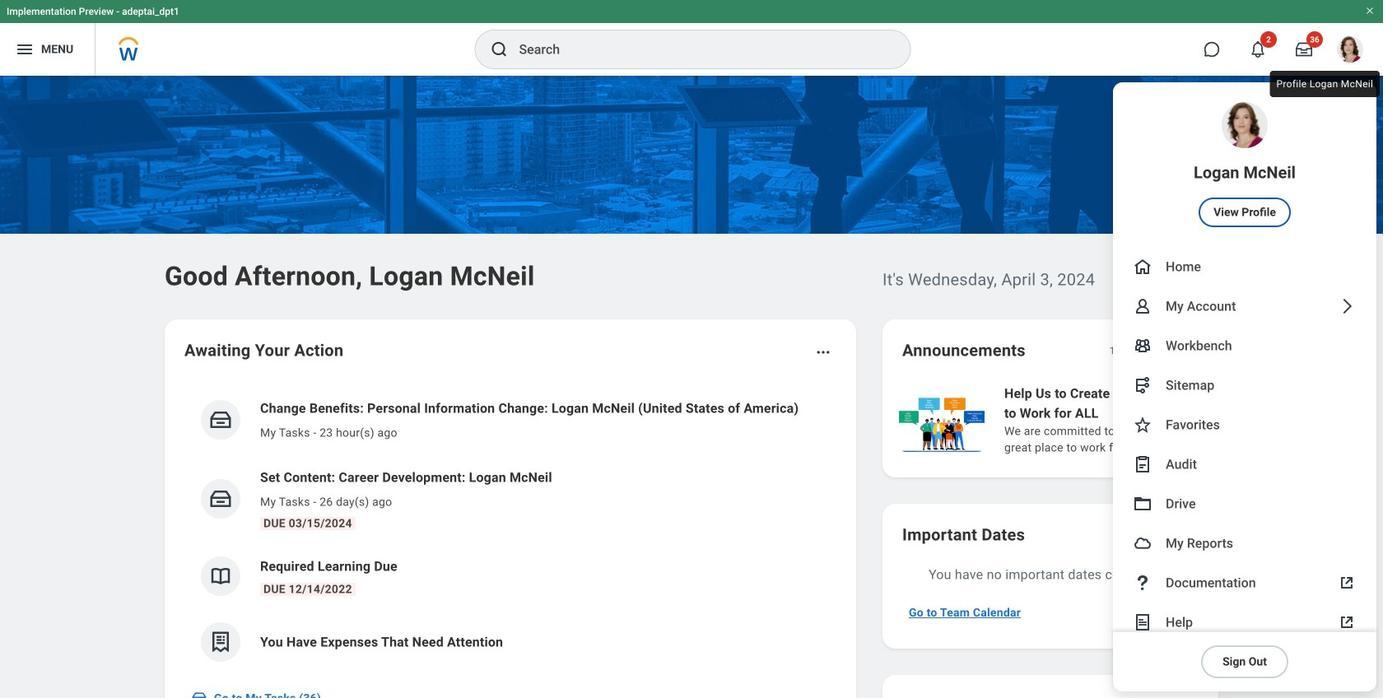 Task type: describe. For each thing, give the bounding box(es) containing it.
paste image
[[1133, 455, 1153, 474]]

star image
[[1133, 415, 1153, 435]]

inbox image
[[208, 408, 233, 432]]

4 menu item from the top
[[1113, 326, 1377, 366]]

1 horizontal spatial inbox image
[[208, 487, 233, 511]]

chevron right small image
[[1177, 343, 1194, 359]]

8 menu item from the top
[[1113, 484, 1377, 524]]

search image
[[490, 40, 509, 59]]

1 menu item from the top
[[1113, 82, 1377, 247]]

avatar image
[[1133, 534, 1153, 553]]

0 horizontal spatial list
[[184, 385, 837, 675]]

notifications large image
[[1250, 41, 1266, 58]]

6 menu item from the top
[[1113, 405, 1377, 445]]

contact card matrix manager image
[[1133, 336, 1153, 356]]

related actions image
[[815, 344, 832, 361]]

document image
[[1133, 613, 1153, 632]]



Task type: locate. For each thing, give the bounding box(es) containing it.
home image
[[1133, 257, 1153, 277]]

status
[[1110, 344, 1136, 357]]

justify image
[[15, 40, 35, 59]]

chevron left small image
[[1148, 343, 1164, 359]]

ext link image for 2nd menu item from the bottom of the page
[[1337, 573, 1357, 593]]

menu
[[1113, 82, 1377, 692]]

dashboard expenses image
[[208, 630, 233, 655]]

logan mcneil image
[[1337, 36, 1364, 63]]

chevron right image
[[1337, 296, 1357, 316]]

1 vertical spatial inbox image
[[191, 690, 208, 698]]

inbox image
[[208, 487, 233, 511], [191, 690, 208, 698]]

0 vertical spatial ext link image
[[1337, 573, 1357, 593]]

11 menu item from the top
[[1113, 603, 1377, 642]]

5 menu item from the top
[[1113, 366, 1377, 405]]

close environment banner image
[[1365, 6, 1375, 16]]

question image
[[1133, 573, 1153, 593]]

menu item
[[1113, 82, 1377, 247], [1113, 247, 1377, 287], [1113, 287, 1377, 326], [1113, 326, 1377, 366], [1113, 366, 1377, 405], [1113, 405, 1377, 445], [1113, 445, 1377, 484], [1113, 484, 1377, 524], [1113, 524, 1377, 563], [1113, 563, 1377, 603], [1113, 603, 1377, 642]]

9 menu item from the top
[[1113, 524, 1377, 563]]

1 horizontal spatial list
[[896, 382, 1383, 458]]

user image
[[1133, 296, 1153, 316]]

0 vertical spatial inbox image
[[208, 487, 233, 511]]

main content
[[0, 76, 1383, 698]]

Search Workday  search field
[[519, 31, 877, 68]]

7 menu item from the top
[[1113, 445, 1377, 484]]

3 menu item from the top
[[1113, 287, 1377, 326]]

list
[[896, 382, 1383, 458], [184, 385, 837, 675]]

ext link image for 11th menu item
[[1337, 613, 1357, 632]]

10 menu item from the top
[[1113, 563, 1377, 603]]

inbox large image
[[1296, 41, 1313, 58]]

ext link image
[[1337, 573, 1357, 593], [1337, 613, 1357, 632]]

0 horizontal spatial inbox image
[[191, 690, 208, 698]]

tooltip
[[1267, 68, 1383, 100]]

banner
[[0, 0, 1383, 692]]

2 menu item from the top
[[1113, 247, 1377, 287]]

1 ext link image from the top
[[1337, 573, 1357, 593]]

1 vertical spatial ext link image
[[1337, 613, 1357, 632]]

2 ext link image from the top
[[1337, 613, 1357, 632]]

book open image
[[208, 564, 233, 589]]

endpoints image
[[1133, 375, 1153, 395]]

folder open image
[[1133, 494, 1153, 514]]



Task type: vqa. For each thing, say whether or not it's contained in the screenshot.
11th menu item from the bottom of the page
yes



